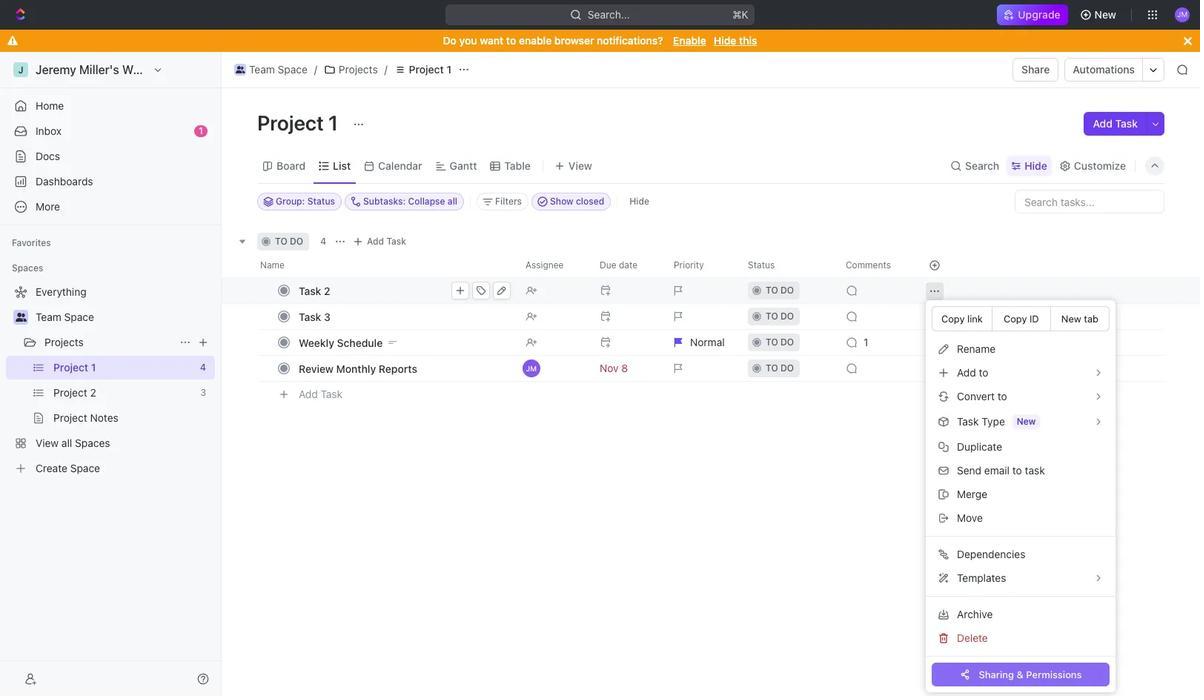 Task type: locate. For each thing, give the bounding box(es) containing it.
add right 4
[[367, 236, 384, 247]]

1 vertical spatial team space link
[[36, 306, 212, 329]]

to
[[507, 34, 516, 47], [275, 236, 288, 247], [980, 366, 989, 379], [998, 390, 1008, 403], [1013, 464, 1023, 477]]

2 horizontal spatial add task
[[1094, 117, 1139, 130]]

0 vertical spatial project 1
[[409, 63, 452, 76]]

task 3 link
[[295, 306, 514, 327]]

copy left id
[[1004, 313, 1028, 325]]

1 horizontal spatial team
[[249, 63, 275, 76]]

tree
[[6, 280, 215, 481]]

add task down review
[[299, 388, 343, 400]]

templates link
[[932, 567, 1110, 590]]

hide
[[714, 34, 737, 47], [1025, 159, 1048, 172], [630, 196, 650, 207]]

task inside "link"
[[299, 310, 321, 323]]

hide button
[[1007, 155, 1052, 176]]

0 horizontal spatial project 1
[[257, 111, 343, 135]]

1 inside sidebar navigation
[[199, 125, 203, 136]]

to right convert on the bottom
[[998, 390, 1008, 403]]

move link
[[932, 507, 1110, 530]]

board link
[[274, 155, 306, 176]]

0 horizontal spatial user group image
[[15, 313, 26, 322]]

1 horizontal spatial projects link
[[320, 61, 382, 79]]

0 vertical spatial team space link
[[231, 61, 311, 79]]

1 horizontal spatial projects
[[339, 63, 378, 76]]

customize
[[1075, 159, 1127, 172]]

copy inside copy link button
[[942, 313, 965, 325]]

to do
[[275, 236, 303, 247]]

add
[[1094, 117, 1113, 130], [367, 236, 384, 247], [958, 366, 977, 379], [299, 388, 318, 400]]

team
[[249, 63, 275, 76], [36, 311, 61, 323]]

team inside sidebar navigation
[[36, 311, 61, 323]]

move button
[[932, 507, 1110, 530]]

task 3
[[299, 310, 331, 323]]

do
[[443, 34, 457, 47]]

upgrade
[[1019, 8, 1061, 21]]

‎task
[[299, 284, 321, 297]]

1 vertical spatial projects link
[[45, 331, 174, 355]]

1 horizontal spatial /
[[385, 63, 388, 76]]

project down do
[[409, 63, 444, 76]]

user group image inside tree
[[15, 313, 26, 322]]

tree inside sidebar navigation
[[6, 280, 215, 481]]

new inside button
[[1095, 8, 1117, 21]]

2 vertical spatial hide
[[630, 196, 650, 207]]

2 horizontal spatial add task button
[[1085, 112, 1147, 136]]

0 horizontal spatial team space link
[[36, 306, 212, 329]]

0 horizontal spatial /
[[314, 63, 317, 76]]

new down convert to link
[[1018, 416, 1037, 427]]

add up convert on the bottom
[[958, 366, 977, 379]]

1 vertical spatial project
[[257, 111, 324, 135]]

1 horizontal spatial copy
[[1004, 313, 1028, 325]]

4
[[321, 236, 326, 247]]

1 horizontal spatial project
[[409, 63, 444, 76]]

1 vertical spatial add task button
[[349, 233, 412, 251]]

add to
[[958, 366, 989, 379]]

copy inside copy id button
[[1004, 313, 1028, 325]]

1 vertical spatial hide
[[1025, 159, 1048, 172]]

to right "want"
[[507, 34, 516, 47]]

review
[[299, 362, 334, 375]]

0 vertical spatial new
[[1095, 8, 1117, 21]]

rename
[[958, 343, 996, 355]]

0 vertical spatial user group image
[[236, 66, 245, 73]]

docs link
[[6, 145, 215, 168]]

search
[[966, 159, 1000, 172]]

team space inside tree
[[36, 311, 94, 323]]

customize button
[[1055, 155, 1131, 176]]

2 horizontal spatial hide
[[1025, 159, 1048, 172]]

1 horizontal spatial team space link
[[231, 61, 311, 79]]

1 vertical spatial space
[[64, 311, 94, 323]]

delete link
[[932, 627, 1110, 651]]

2 vertical spatial new
[[1018, 416, 1037, 427]]

0 horizontal spatial project
[[257, 111, 324, 135]]

user group image
[[236, 66, 245, 73], [15, 313, 26, 322]]

0 horizontal spatial copy
[[942, 313, 965, 325]]

0 horizontal spatial new
[[1018, 416, 1037, 427]]

new up automations at right top
[[1095, 8, 1117, 21]]

1 vertical spatial user group image
[[15, 313, 26, 322]]

duplicate link
[[932, 435, 1110, 459]]

0 vertical spatial space
[[278, 63, 308, 76]]

/
[[314, 63, 317, 76], [385, 63, 388, 76]]

gantt
[[450, 159, 477, 172]]

0 horizontal spatial space
[[64, 311, 94, 323]]

copy id
[[1004, 313, 1040, 325]]

enable
[[519, 34, 552, 47]]

1 horizontal spatial hide
[[714, 34, 737, 47]]

team space
[[249, 63, 308, 76], [36, 311, 94, 323]]

upgrade link
[[998, 4, 1069, 25]]

notifications?
[[597, 34, 664, 47]]

favorites button
[[6, 234, 57, 252]]

task up ‎task 2 link
[[387, 236, 406, 247]]

share
[[1022, 63, 1051, 76]]

0 vertical spatial add task
[[1094, 117, 1139, 130]]

task type
[[958, 415, 1006, 428]]

0 horizontal spatial projects
[[45, 336, 84, 349]]

1 / from the left
[[314, 63, 317, 76]]

add task button up ‎task 2 link
[[349, 233, 412, 251]]

team space link
[[231, 61, 311, 79], [36, 306, 212, 329]]

schedule
[[337, 336, 383, 349]]

dependencies
[[958, 548, 1026, 561]]

1 horizontal spatial project 1
[[409, 63, 452, 76]]

space inside tree
[[64, 311, 94, 323]]

2 / from the left
[[385, 63, 388, 76]]

project 1 down do
[[409, 63, 452, 76]]

to left task
[[1013, 464, 1023, 477]]

add task button
[[1085, 112, 1147, 136], [349, 233, 412, 251], [292, 386, 349, 404]]

calendar link
[[375, 155, 423, 176]]

task left the 3
[[299, 310, 321, 323]]

merge link
[[932, 483, 1110, 507]]

add task button down review
[[292, 386, 349, 404]]

automations
[[1074, 63, 1136, 76]]

1 horizontal spatial new
[[1062, 313, 1082, 325]]

0 horizontal spatial team
[[36, 311, 61, 323]]

add task up customize on the right of the page
[[1094, 117, 1139, 130]]

2 vertical spatial add task
[[299, 388, 343, 400]]

0 horizontal spatial 1
[[199, 125, 203, 136]]

0 vertical spatial add task button
[[1085, 112, 1147, 136]]

dashboards link
[[6, 170, 215, 194]]

copy link button
[[932, 306, 993, 332]]

tree containing team space
[[6, 280, 215, 481]]

merge
[[958, 488, 988, 501]]

add inside dropdown button
[[958, 366, 977, 379]]

1 horizontal spatial user group image
[[236, 66, 245, 73]]

0 horizontal spatial projects link
[[45, 331, 174, 355]]

1 horizontal spatial team space
[[249, 63, 308, 76]]

browser
[[555, 34, 595, 47]]

1 copy from the left
[[942, 313, 965, 325]]

1 vertical spatial team space
[[36, 311, 94, 323]]

home link
[[6, 94, 215, 118]]

new left tab
[[1062, 313, 1082, 325]]

move
[[958, 512, 984, 524]]

templates
[[958, 572, 1007, 584]]

2 horizontal spatial new
[[1095, 8, 1117, 21]]

calendar
[[378, 159, 423, 172]]

home
[[36, 99, 64, 112]]

add to link
[[932, 361, 1110, 385]]

copy for copy id
[[1004, 313, 1028, 325]]

projects link inside tree
[[45, 331, 174, 355]]

task down review
[[321, 388, 343, 400]]

space
[[278, 63, 308, 76], [64, 311, 94, 323]]

add down review
[[299, 388, 318, 400]]

project up board
[[257, 111, 324, 135]]

copy left link
[[942, 313, 965, 325]]

1 vertical spatial add task
[[367, 236, 406, 247]]

spaces
[[12, 263, 43, 274]]

weekly schedule
[[299, 336, 383, 349]]

2 copy from the left
[[1004, 313, 1028, 325]]

add task up ‎task 2 link
[[367, 236, 406, 247]]

0 vertical spatial projects
[[339, 63, 378, 76]]

add task button up customize on the right of the page
[[1085, 112, 1147, 136]]

1 vertical spatial projects
[[45, 336, 84, 349]]

send email to task
[[958, 464, 1046, 477]]

rename link
[[932, 337, 1110, 361]]

task left type
[[958, 415, 979, 428]]

copy
[[942, 313, 965, 325], [1004, 313, 1028, 325]]

table link
[[502, 155, 531, 176]]

1 vertical spatial team
[[36, 311, 61, 323]]

new for tab
[[1062, 313, 1082, 325]]

project 1 up board
[[257, 111, 343, 135]]

0 horizontal spatial add task
[[299, 388, 343, 400]]

1 vertical spatial new
[[1062, 313, 1082, 325]]

1
[[447, 63, 452, 76], [329, 111, 338, 135], [199, 125, 203, 136]]

0 horizontal spatial add task button
[[292, 386, 349, 404]]

search button
[[947, 155, 1004, 176]]

project 1
[[409, 63, 452, 76], [257, 111, 343, 135]]

0 horizontal spatial team space
[[36, 311, 94, 323]]

1 horizontal spatial add task button
[[349, 233, 412, 251]]

0 horizontal spatial hide
[[630, 196, 650, 207]]

0 vertical spatial projects link
[[320, 61, 382, 79]]

Search tasks... text field
[[1016, 191, 1165, 213]]

2 vertical spatial add task button
[[292, 386, 349, 404]]

dependencies link
[[932, 543, 1110, 567]]



Task type: vqa. For each thing, say whether or not it's contained in the screenshot.
the bottommost "IT"
no



Task type: describe. For each thing, give the bounding box(es) containing it.
convert to
[[958, 390, 1008, 403]]

search...
[[588, 8, 630, 21]]

3
[[324, 310, 331, 323]]

copy for copy link
[[942, 313, 965, 325]]

templates button
[[932, 567, 1110, 590]]

hide inside dropdown button
[[1025, 159, 1048, 172]]

duplicate
[[958, 441, 1003, 453]]

0 vertical spatial team
[[249, 63, 275, 76]]

convert to link
[[932, 385, 1110, 409]]

task
[[1026, 464, 1046, 477]]

‎task 2 link
[[295, 280, 514, 302]]

2 horizontal spatial 1
[[447, 63, 452, 76]]

sharing & permissions
[[979, 669, 1083, 681]]

sharing & permissions link
[[932, 663, 1110, 687]]

0 vertical spatial hide
[[714, 34, 737, 47]]

copy link
[[942, 313, 983, 325]]

want
[[480, 34, 504, 47]]

task up customize on the right of the page
[[1116, 117, 1139, 130]]

enable
[[674, 34, 707, 47]]

review monthly reports link
[[295, 358, 514, 379]]

add to button
[[932, 361, 1110, 385]]

do
[[290, 236, 303, 247]]

user group image inside the team space link
[[236, 66, 245, 73]]

gantt link
[[447, 155, 477, 176]]

archive link
[[932, 603, 1110, 627]]

hide inside button
[[630, 196, 650, 207]]

archive
[[958, 608, 993, 621]]

send email to task link
[[932, 459, 1110, 483]]

add task for topmost add task button
[[1094, 117, 1139, 130]]

add up customize on the right of the page
[[1094, 117, 1113, 130]]

table
[[505, 159, 531, 172]]

type
[[982, 415, 1006, 428]]

monthly
[[336, 362, 376, 375]]

reports
[[379, 362, 418, 375]]

new button
[[1075, 3, 1126, 27]]

favorites
[[12, 237, 51, 248]]

add task for leftmost add task button
[[299, 388, 343, 400]]

docs
[[36, 150, 60, 162]]

0 vertical spatial project
[[409, 63, 444, 76]]

link
[[968, 313, 983, 325]]

weekly schedule link
[[295, 332, 514, 353]]

copy id button
[[992, 306, 1052, 332]]

you
[[460, 34, 477, 47]]

new for new button
[[1095, 8, 1117, 21]]

board
[[277, 159, 306, 172]]

automations button
[[1066, 59, 1143, 81]]

inbox
[[36, 125, 62, 137]]

‎task 2
[[299, 284, 330, 297]]

sidebar navigation
[[0, 52, 222, 697]]

hide button
[[624, 193, 656, 211]]

email
[[985, 464, 1010, 477]]

new tab link
[[1051, 306, 1110, 332]]

permissions
[[1027, 669, 1083, 681]]

&
[[1017, 669, 1024, 681]]

new tab
[[1062, 313, 1099, 325]]

list
[[333, 159, 351, 172]]

1 horizontal spatial 1
[[329, 111, 338, 135]]

1 horizontal spatial add task
[[367, 236, 406, 247]]

⌘k
[[733, 8, 749, 21]]

1 horizontal spatial space
[[278, 63, 308, 76]]

to left do
[[275, 236, 288, 247]]

project 1 link
[[391, 61, 455, 79]]

send
[[958, 464, 982, 477]]

delete
[[958, 632, 989, 645]]

to up convert to
[[980, 366, 989, 379]]

1 vertical spatial project 1
[[257, 111, 343, 135]]

projects inside tree
[[45, 336, 84, 349]]

tab
[[1085, 313, 1099, 325]]

review monthly reports
[[299, 362, 418, 375]]

share button
[[1013, 58, 1060, 82]]

do you want to enable browser notifications? enable hide this
[[443, 34, 758, 47]]

id
[[1030, 313, 1040, 325]]

dashboards
[[36, 175, 93, 188]]

2
[[324, 284, 330, 297]]

convert to button
[[932, 385, 1110, 409]]

0 vertical spatial team space
[[249, 63, 308, 76]]

convert
[[958, 390, 995, 403]]

sharing
[[979, 669, 1015, 681]]



